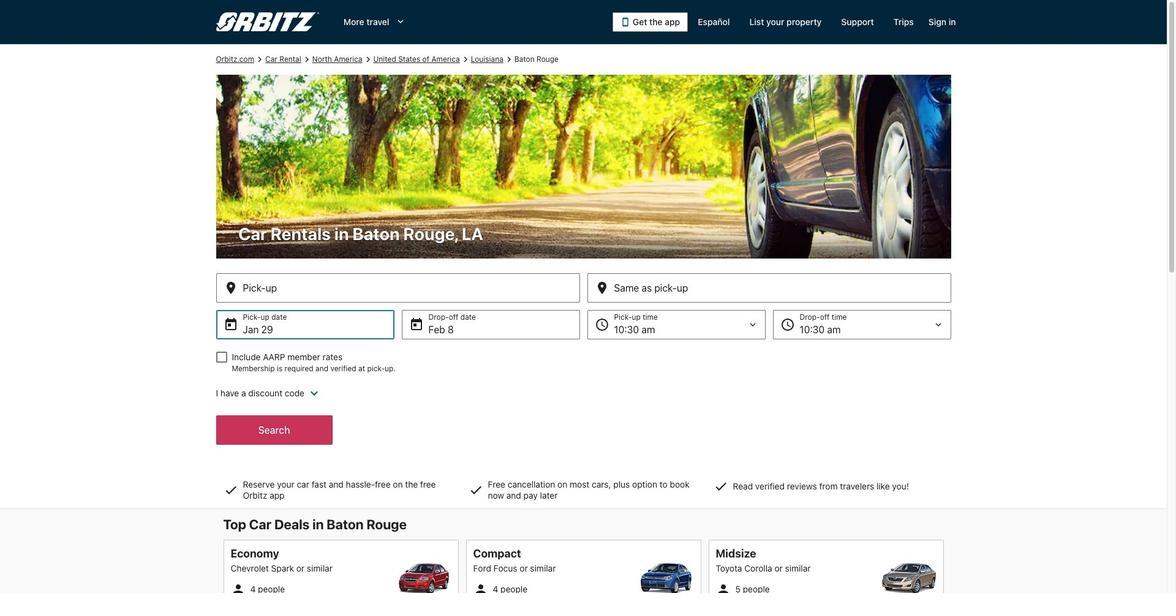 Task type: vqa. For each thing, say whether or not it's contained in the screenshot.
Español
no



Task type: describe. For each thing, give the bounding box(es) containing it.
small image
[[716, 582, 731, 593]]

ford focus image
[[639, 563, 694, 593]]

2 directional image from the left
[[504, 54, 515, 65]]

1 directional image from the left
[[254, 54, 265, 65]]

breadcrumbs region
[[0, 44, 1168, 509]]

orbitz logo image
[[216, 12, 319, 32]]

small image for ford focus image
[[474, 582, 488, 593]]

toyota corolla image
[[882, 563, 937, 593]]

small image for 'chevrolet spark' image
[[231, 582, 246, 593]]



Task type: locate. For each thing, give the bounding box(es) containing it.
directional image
[[254, 54, 265, 65], [363, 54, 374, 65], [460, 54, 471, 65]]

1 small image from the left
[[231, 582, 246, 593]]

main content
[[0, 44, 1168, 593]]

directional image
[[301, 54, 313, 65], [504, 54, 515, 65]]

small image
[[231, 582, 246, 593], [474, 582, 488, 593]]

1 directional image from the left
[[301, 54, 313, 65]]

2 small image from the left
[[474, 582, 488, 593]]

0 horizontal spatial directional image
[[254, 54, 265, 65]]

1 horizontal spatial directional image
[[363, 54, 374, 65]]

chevrolet spark image
[[396, 563, 451, 593]]

download the app button image
[[621, 17, 631, 27]]

3 directional image from the left
[[460, 54, 471, 65]]

0 horizontal spatial directional image
[[301, 54, 313, 65]]

2 horizontal spatial directional image
[[460, 54, 471, 65]]

1 horizontal spatial directional image
[[504, 54, 515, 65]]

0 horizontal spatial small image
[[231, 582, 246, 593]]

2 directional image from the left
[[363, 54, 374, 65]]

1 horizontal spatial small image
[[474, 582, 488, 593]]



